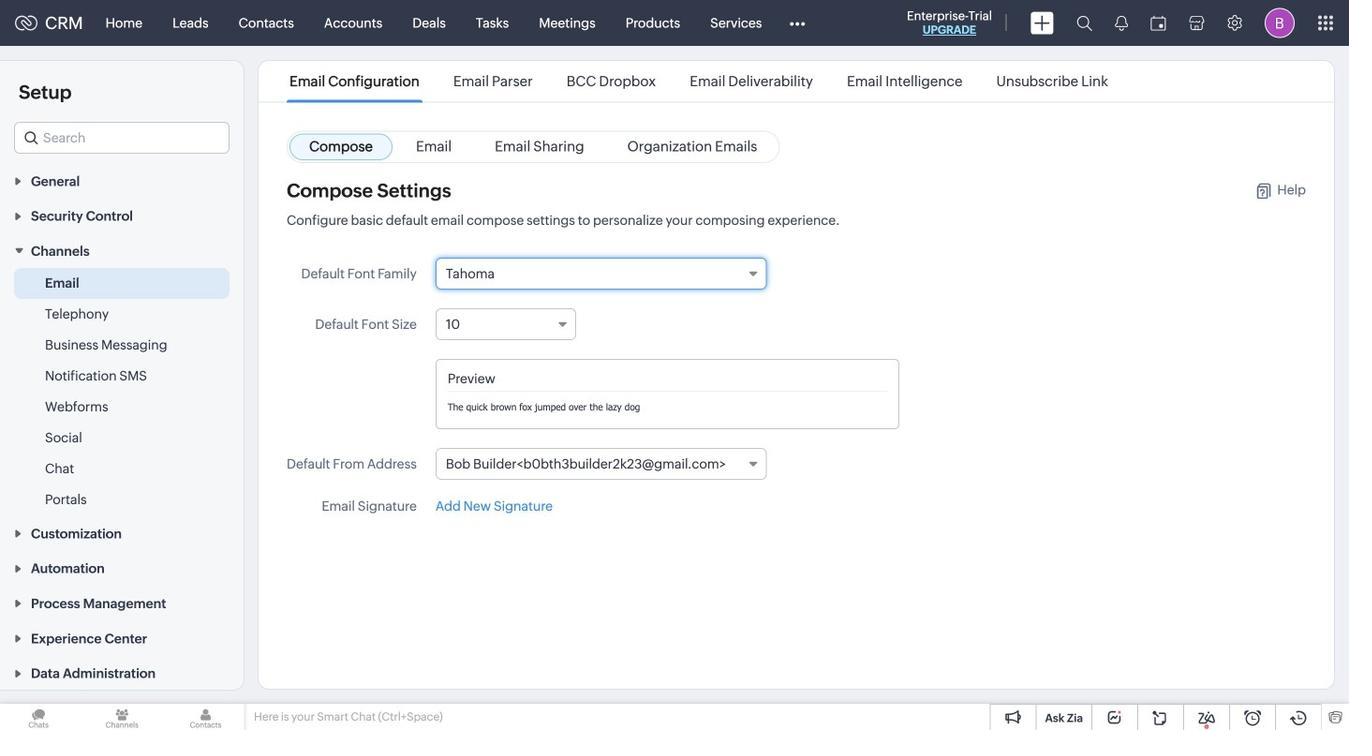 Task type: describe. For each thing, give the bounding box(es) containing it.
contacts image
[[167, 704, 244, 730]]

search image
[[1077, 15, 1093, 31]]

channels image
[[84, 704, 161, 730]]

logo image
[[15, 15, 37, 30]]

Other Modules field
[[777, 8, 818, 38]]

chats image
[[0, 704, 77, 730]]

none field search
[[14, 122, 230, 154]]

create menu image
[[1031, 12, 1054, 34]]

search element
[[1066, 0, 1104, 46]]



Task type: vqa. For each thing, say whether or not it's contained in the screenshot.
Create Menu image
yes



Task type: locate. For each thing, give the bounding box(es) containing it.
calendar image
[[1151, 15, 1167, 30]]

profile image
[[1265, 8, 1295, 38]]

create menu element
[[1020, 0, 1066, 45]]

region
[[0, 268, 244, 515]]

signals element
[[1104, 0, 1140, 46]]

signals image
[[1115, 15, 1128, 31]]

list
[[273, 61, 1126, 102]]

Search text field
[[15, 123, 229, 153]]

None field
[[14, 122, 230, 154], [436, 258, 767, 290], [436, 308, 576, 340], [436, 448, 767, 480], [436, 258, 767, 290], [436, 308, 576, 340], [436, 448, 767, 480]]

profile element
[[1254, 0, 1307, 45]]



